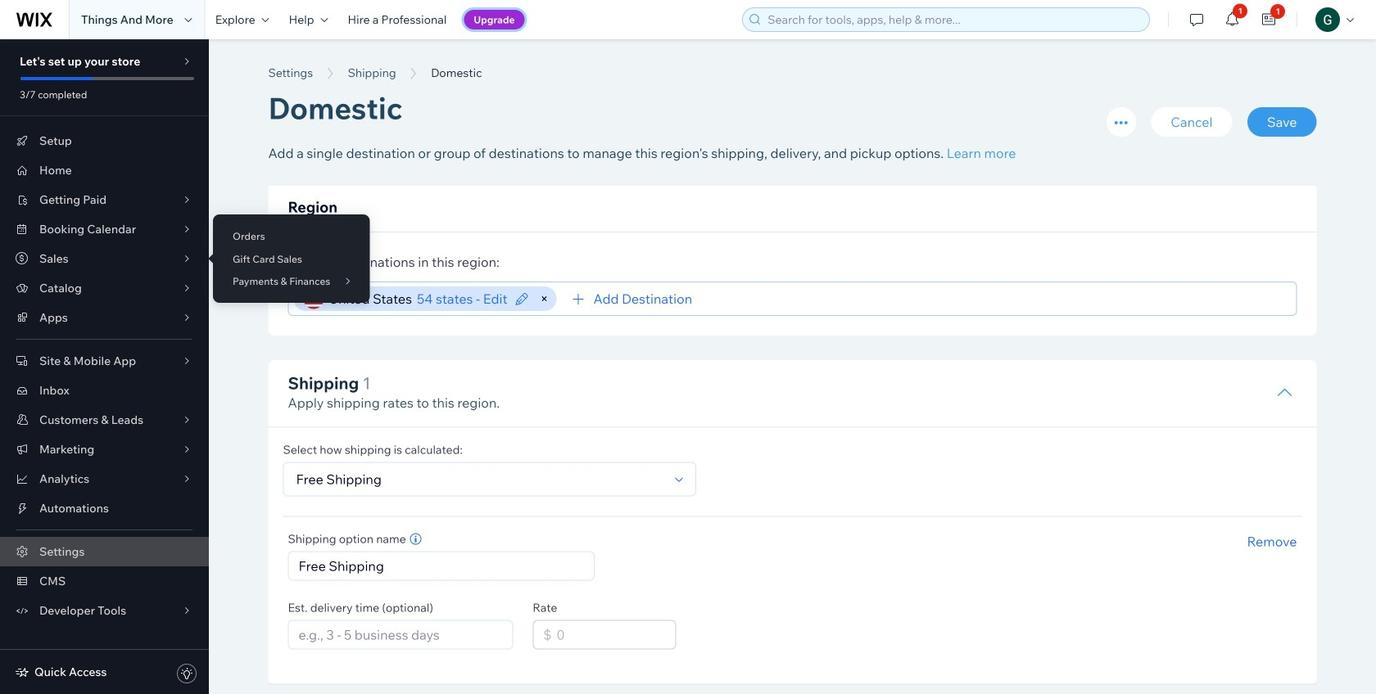 Task type: describe. For each thing, give the bounding box(es) containing it.
0 field
[[552, 621, 670, 649]]

e.g., Standard Shipping field
[[294, 552, 589, 580]]



Task type: vqa. For each thing, say whether or not it's contained in the screenshot.
Sidebar element
yes



Task type: locate. For each thing, give the bounding box(es) containing it.
e.g., 3 - 5 business days field
[[294, 621, 507, 649]]

None field
[[697, 283, 1289, 315], [291, 463, 668, 496], [697, 283, 1289, 315], [291, 463, 668, 496]]

sidebar element
[[0, 39, 209, 695]]

Search for tools, apps, help & more... field
[[763, 8, 1145, 31]]

arrow up outline image
[[1277, 385, 1293, 402]]



